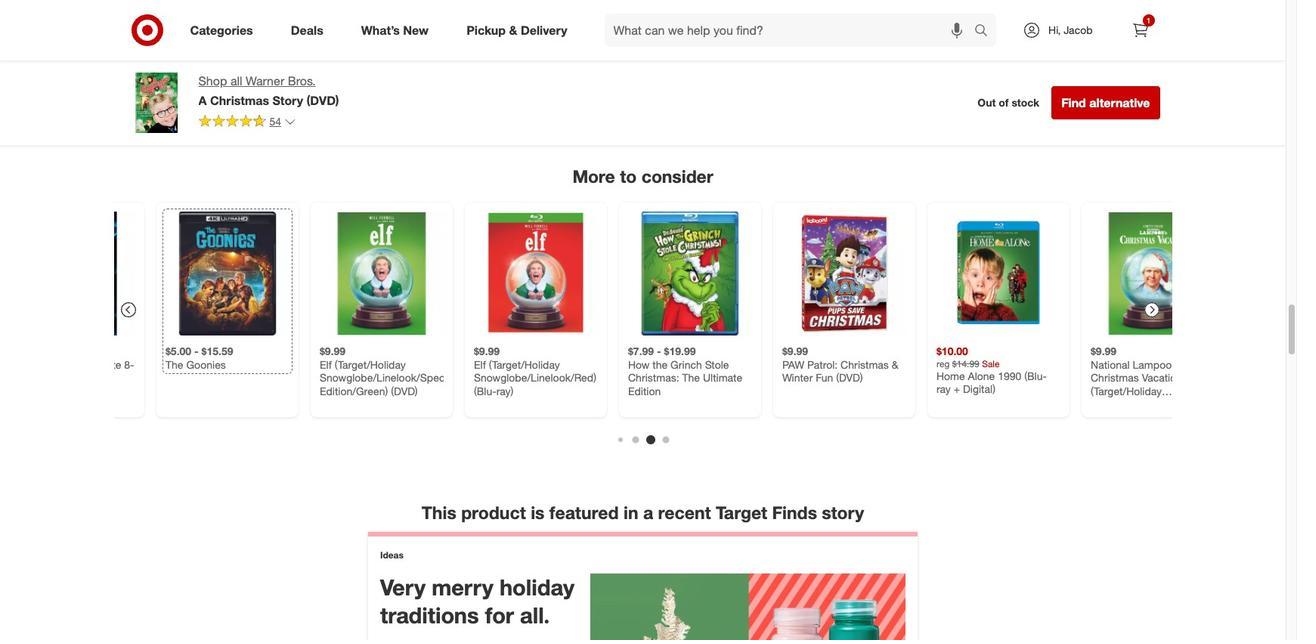 Task type: locate. For each thing, give the bounding box(es) containing it.
$9.99 inside the $9.99 national lampoon's christmas vacation (target/holiday snowglobe/linelook/special edition/green) (dvd)
[[1091, 345, 1117, 357]]

1 $9.99 from the left
[[320, 345, 345, 357]]

add to cart button
[[195, 35, 258, 60], [504, 35, 566, 60], [658, 35, 721, 60], [813, 35, 875, 60], [967, 35, 1029, 60]]

- up the
[[657, 345, 661, 357]]

1 vertical spatial (blu-
[[474, 384, 496, 397]]

reg
[[937, 358, 950, 369]]

bros.
[[288, 73, 316, 88]]

3 cart from the left
[[696, 41, 714, 53]]

2 $9.99 from the left
[[474, 345, 500, 357]]

out
[[978, 96, 996, 109]]

recent
[[658, 502, 711, 523]]

more to consider
[[573, 165, 714, 187]]

1 horizontal spatial &
[[892, 358, 898, 371]]

very
[[380, 574, 426, 602]]

national lampoon's christmas vacation (target/holiday snowglobe/linelook/special edition/green) (dvd) image
[[1091, 211, 1215, 335]]

ideas
[[380, 550, 404, 561]]

1 horizontal spatial edition/green)
[[1091, 411, 1159, 424]]

this product is featured in a recent target finds story
[[422, 502, 865, 523]]

1 cart from the left
[[233, 41, 251, 53]]

alternative
[[1090, 95, 1151, 110]]

edition/green) inside the $9.99 national lampoon's christmas vacation (target/holiday snowglobe/linelook/special edition/green) (dvd)
[[1091, 411, 1159, 424]]

elf inside $9.99 elf (target/holiday snowglobe/linelook/special edition/green) (dvd)
[[320, 358, 331, 371]]

- inside $5.00 - $15.59 the goonies
[[194, 345, 198, 357]]

image of a christmas story (dvd) image
[[126, 73, 186, 133]]

1 vertical spatial edition/green)
[[1091, 411, 1159, 424]]

add
[[202, 41, 220, 53], [511, 41, 528, 53], [665, 41, 682, 53], [819, 41, 837, 53], [974, 41, 991, 53]]

sweater
[[1023, 11, 1062, 24]]

(target/holiday inside '$9.99 elf (target/holiday snowglobe/linelook/red) (blu-ray)'
[[489, 358, 560, 371]]

$10.00 reg $14.99 sale home alone 1990 (blu- ray + digital)
[[937, 345, 1047, 395]]

- up goonies
[[194, 345, 198, 357]]

more
[[573, 165, 615, 187]]

(blu- right 1990
[[1024, 369, 1047, 382]]

0 horizontal spatial (target/holiday
[[334, 358, 406, 371]]

$9.99 elf (target/holiday snowglobe/linelook/special edition/green) (dvd)
[[320, 345, 455, 397]]

story
[[273, 93, 303, 108]]

0 vertical spatial &
[[509, 22, 518, 37]]

digital)
[[963, 382, 996, 395]]

$9.99 inside '$9.99 elf (target/holiday snowglobe/linelook/red) (blu-ray)'
[[474, 345, 500, 357]]

1 horizontal spatial christmas
[[841, 358, 889, 371]]

the
[[165, 358, 183, 371], [682, 371, 700, 384]]

the inside $7.99 - $19.99 how the grinch stole christmas: the ultimate edition
[[682, 371, 700, 384]]

2 add to cart button from the left
[[504, 35, 566, 60]]

(target/holiday
[[334, 358, 406, 371], [489, 358, 560, 371], [1091, 384, 1162, 397]]

search button
[[968, 14, 1004, 50]]

what's
[[361, 22, 400, 37]]

1 horizontal spatial snowglobe/linelook/special
[[1091, 397, 1226, 410]]

- for $5.00 - $15.59 the goonies
[[194, 345, 198, 357]]

1 horizontal spatial -
[[657, 345, 661, 357]]

0 horizontal spatial edition/green)
[[320, 384, 388, 397]]

christmas for $9.99 national lampoon's christmas vacation (target/holiday snowglobe/linelook/special edition/green) (dvd)
[[1091, 371, 1139, 384]]

(blu- inside $10.00 reg $14.99 sale home alone 1990 (blu- ray + digital)
[[1024, 369, 1047, 382]]

2 add from the left
[[511, 41, 528, 53]]

$9.99 inside '$9.99 paw patrol: christmas & winter fun (dvd)'
[[782, 345, 808, 357]]

1 elf from the left
[[320, 358, 331, 371]]

to
[[222, 41, 231, 53], [531, 41, 539, 53], [685, 41, 694, 53], [839, 41, 848, 53], [993, 41, 1002, 53], [620, 165, 637, 187]]

0 vertical spatial snowglobe/linelook/special
[[320, 371, 455, 384]]

holiday
[[500, 574, 575, 602]]

(blu- down snowglobe/linelook/red)
[[474, 384, 496, 397]]

elf
[[320, 358, 331, 371], [474, 358, 486, 371]]

& left the reg at the right bottom of page
[[892, 358, 898, 371]]

add inside women's colorblock striped rib sweater - cupshe add to cart
[[974, 41, 991, 53]]

2 horizontal spatial -
[[1065, 11, 1069, 24]]

(dvd)
[[307, 93, 339, 108], [836, 371, 863, 384], [391, 384, 417, 397], [1162, 411, 1189, 424]]

0 horizontal spatial &
[[509, 22, 518, 37]]

1 add from the left
[[202, 41, 220, 53]]

patrol:
[[807, 358, 838, 371]]

christmas
[[210, 93, 269, 108], [841, 358, 889, 371], [1091, 371, 1139, 384]]

elf inside '$9.99 elf (target/holiday snowglobe/linelook/red) (blu-ray)'
[[474, 358, 486, 371]]

what's new
[[361, 22, 429, 37]]

1 add to cart from the left
[[202, 41, 251, 53]]

54 link
[[199, 114, 296, 131]]

$15.59
[[201, 345, 233, 357]]

0 horizontal spatial snowglobe/linelook/special
[[320, 371, 455, 384]]

$9.99 inside $9.99 elf (target/holiday snowglobe/linelook/special edition/green) (dvd)
[[320, 345, 345, 357]]

search
[[968, 24, 1004, 39]]

alone
[[968, 369, 995, 382]]

what's new link
[[348, 14, 448, 47]]

the goonies image
[[165, 211, 289, 335]]

all
[[231, 73, 242, 88]]

elf for elf (target/holiday snowglobe/linelook/red) (blu-ray)
[[474, 358, 486, 371]]

in
[[624, 502, 639, 523]]

(target/holiday inside the $9.99 national lampoon's christmas vacation (target/holiday snowglobe/linelook/special edition/green) (dvd)
[[1091, 384, 1162, 397]]

1 horizontal spatial the
[[682, 371, 700, 384]]

target
[[716, 502, 768, 523]]

(dvd) inside shop all warner bros. a christmas story (dvd)
[[307, 93, 339, 108]]

$7.99 - $19.99 how the grinch stole christmas: the ultimate edition
[[628, 345, 742, 397]]

1 vertical spatial snowglobe/linelook/special
[[1091, 397, 1226, 410]]

rib
[[1004, 11, 1020, 24]]

new
[[403, 22, 429, 37]]

christmas down all
[[210, 93, 269, 108]]

0 horizontal spatial -
[[194, 345, 198, 357]]

0 vertical spatial edition/green)
[[320, 384, 388, 397]]

0 horizontal spatial elf
[[320, 358, 331, 371]]

1 horizontal spatial (blu-
[[1024, 369, 1047, 382]]

3 add from the left
[[665, 41, 682, 53]]

0 horizontal spatial christmas
[[210, 93, 269, 108]]

christmas down national at right
[[1091, 371, 1139, 384]]

$9.99 for $9.99 paw patrol: christmas & winter fun (dvd)
[[782, 345, 808, 357]]

1 vertical spatial &
[[892, 358, 898, 371]]

1 horizontal spatial (target/holiday
[[489, 358, 560, 371]]

cupshe
[[967, 24, 1004, 37]]

christmas inside the $9.99 national lampoon's christmas vacation (target/holiday snowglobe/linelook/special edition/green) (dvd)
[[1091, 371, 1139, 384]]

(dvd) inside the $9.99 national lampoon's christmas vacation (target/holiday snowglobe/linelook/special edition/green) (dvd)
[[1162, 411, 1189, 424]]

(blu-
[[1024, 369, 1047, 382], [474, 384, 496, 397]]

1 horizontal spatial elf
[[474, 358, 486, 371]]

4 $9.99 from the left
[[1091, 345, 1117, 357]]

deals link
[[278, 14, 342, 47]]

- right hi, on the top of the page
[[1065, 11, 1069, 24]]

0 vertical spatial (blu-
[[1024, 369, 1047, 382]]

2 horizontal spatial christmas
[[1091, 371, 1139, 384]]

2 elf from the left
[[474, 358, 486, 371]]

snowglobe/linelook/special
[[320, 371, 455, 384], [1091, 397, 1226, 410]]

3 $9.99 from the left
[[782, 345, 808, 357]]

categories
[[190, 22, 253, 37]]

very merry holiday traditions for all.
[[380, 574, 575, 629]]

ray)
[[496, 384, 513, 397]]

4 add from the left
[[819, 41, 837, 53]]

5 add from the left
[[974, 41, 991, 53]]

& right pickup
[[509, 22, 518, 37]]

shop
[[199, 73, 227, 88]]

paw patrol: christmas & winter fun (dvd) image
[[782, 211, 906, 335]]

4 add to cart from the left
[[819, 41, 868, 53]]

hi, jacob
[[1049, 23, 1093, 36]]

$9.99 for $9.99 elf (target/holiday snowglobe/linelook/special edition/green) (dvd)
[[320, 345, 345, 357]]

delivery
[[521, 22, 568, 37]]

4 add to cart button from the left
[[813, 35, 875, 60]]

christmas right patrol:
[[841, 358, 889, 371]]

sale
[[982, 358, 1000, 369]]

fun
[[816, 371, 833, 384]]

product
[[461, 502, 526, 523]]

elf (target/holiday snowglobe/linelook/red) (blu-ray) image
[[474, 211, 598, 335]]

1 add to cart button from the left
[[195, 35, 258, 60]]

0 horizontal spatial the
[[165, 358, 183, 371]]

(target/holiday for (dvd)
[[334, 358, 406, 371]]

& inside '$9.99 paw patrol: christmas & winter fun (dvd)'
[[892, 358, 898, 371]]

5 cart from the left
[[1005, 41, 1022, 53]]

$9.99
[[320, 345, 345, 357], [474, 345, 500, 357], [782, 345, 808, 357], [1091, 345, 1117, 357]]

story
[[822, 502, 865, 523]]

cart inside women's colorblock striped rib sweater - cupshe add to cart
[[1005, 41, 1022, 53]]

(target/holiday inside $9.99 elf (target/holiday snowglobe/linelook/special edition/green) (dvd)
[[334, 358, 406, 371]]

$19.99
[[664, 345, 696, 357]]

stole
[[705, 358, 729, 371]]

- inside $7.99 - $19.99 how the grinch stole christmas: the ultimate edition
[[657, 345, 661, 357]]

2 horizontal spatial (target/holiday
[[1091, 384, 1162, 397]]

christmas inside '$9.99 paw patrol: christmas & winter fun (dvd)'
[[841, 358, 889, 371]]

-
[[1065, 11, 1069, 24], [194, 345, 198, 357], [657, 345, 661, 357]]

ultimate
[[703, 371, 742, 384]]

women's
[[967, 0, 1011, 11]]

edition/green)
[[320, 384, 388, 397], [1091, 411, 1159, 424]]

the down grinch
[[682, 371, 700, 384]]

the down $5.00
[[165, 358, 183, 371]]

0 horizontal spatial (blu-
[[474, 384, 496, 397]]

to for second add to cart button from left
[[531, 41, 539, 53]]

$9.99 for $9.99 national lampoon's christmas vacation (target/holiday snowglobe/linelook/special edition/green) (dvd)
[[1091, 345, 1117, 357]]

colorblock
[[1014, 0, 1065, 11]]



Task type: vqa. For each thing, say whether or not it's contained in the screenshot.
Butter
no



Task type: describe. For each thing, give the bounding box(es) containing it.
the
[[652, 358, 668, 371]]

edition
[[628, 384, 661, 397]]

complete
[[75, 358, 121, 371]]

vacation
[[1142, 371, 1182, 384]]

to inside women's colorblock striped rib sweater - cupshe add to cart
[[993, 41, 1002, 53]]

to for 4th add to cart button from the left
[[839, 41, 848, 53]]

winter
[[782, 371, 813, 384]]

harry
[[11, 358, 37, 371]]

ray
[[937, 382, 951, 395]]

3 add to cart from the left
[[665, 41, 714, 53]]

christmas for $9.99 paw patrol: christmas & winter fun (dvd)
[[841, 358, 889, 371]]

goonies
[[186, 358, 226, 371]]

find alternative button
[[1052, 86, 1160, 119]]

home
[[937, 369, 965, 382]]

women's colorblock striped rib sweater - cupshe add to cart
[[967, 0, 1069, 53]]

paw
[[782, 358, 804, 371]]

all.
[[520, 602, 550, 629]]

for
[[485, 602, 514, 629]]

$9.99 for $9.99 elf (target/holiday snowglobe/linelook/red) (blu-ray)
[[474, 345, 500, 357]]

consider
[[642, 165, 714, 187]]

how the grinch stole christmas: the ultimate edition image
[[628, 211, 752, 335]]

how
[[628, 358, 650, 371]]

What can we help you find? suggestions appear below search field
[[605, 14, 979, 47]]

harry potter: complete 8- film collection
[[11, 358, 134, 384]]

$10.00
[[937, 345, 968, 357]]

(dvd) inside $9.99 elf (target/holiday snowglobe/linelook/special edition/green) (dvd)
[[391, 384, 417, 397]]

3 add to cart button from the left
[[658, 35, 721, 60]]

snowglobe/linelook/red)
[[474, 371, 596, 384]]

national
[[1091, 358, 1130, 371]]

pickup & delivery link
[[454, 14, 586, 47]]

pickup & delivery
[[467, 22, 568, 37]]

2 add to cart from the left
[[511, 41, 559, 53]]

- inside women's colorblock striped rib sweater - cupshe add to cart
[[1065, 11, 1069, 24]]

harry potter: complete 8-film collection image
[[11, 211, 135, 335]]

striped
[[967, 11, 1001, 24]]

merry
[[432, 574, 494, 602]]

traditions
[[380, 602, 479, 629]]

(blu- inside '$9.99 elf (target/holiday snowglobe/linelook/red) (blu-ray)'
[[474, 384, 496, 397]]

elf (target/holiday snowglobe/linelook/special edition/green) (dvd) image
[[320, 211, 444, 335]]

christmas inside shop all warner bros. a christmas story (dvd)
[[210, 93, 269, 108]]

$5.00
[[165, 345, 191, 357]]

to for 3rd add to cart button
[[685, 41, 694, 53]]

women's colorblock striped rib sweater - cupshe link
[[967, 0, 1091, 37]]

5 add to cart button from the left
[[967, 35, 1029, 60]]

is
[[531, 502, 545, 523]]

1
[[1147, 16, 1151, 25]]

& inside pickup & delivery link
[[509, 22, 518, 37]]

the inside $5.00 - $15.59 the goonies
[[165, 358, 183, 371]]

$5.00 - $15.59 the goonies
[[165, 345, 233, 371]]

+
[[954, 382, 960, 395]]

pickup
[[467, 22, 506, 37]]

2 cart from the left
[[542, 41, 559, 53]]

elf for elf (target/holiday snowglobe/linelook/special edition/green) (dvd)
[[320, 358, 331, 371]]

very merry holiday traditions for all. image
[[591, 574, 906, 641]]

harry potter: complete 8- film collection link
[[11, 211, 135, 384]]

deals
[[291, 22, 323, 37]]

(dvd) inside '$9.99 paw patrol: christmas & winter fun (dvd)'
[[836, 371, 863, 384]]

- for $7.99 - $19.99 how the grinch stole christmas: the ultimate edition
[[657, 345, 661, 357]]

christmas:
[[628, 371, 679, 384]]

warner
[[246, 73, 285, 88]]

lampoon's
[[1133, 358, 1186, 371]]

collection
[[31, 371, 78, 384]]

1990
[[998, 369, 1022, 382]]

hi,
[[1049, 23, 1061, 36]]

$9.99 national lampoon's christmas vacation (target/holiday snowglobe/linelook/special edition/green) (dvd)
[[1091, 345, 1226, 424]]

this
[[422, 502, 457, 523]]

to for 5th add to cart button from the right
[[222, 41, 231, 53]]

54
[[270, 115, 281, 128]]

4 cart from the left
[[850, 41, 868, 53]]

a
[[644, 502, 654, 523]]

a
[[199, 93, 207, 108]]

8-
[[124, 358, 134, 371]]

grinch
[[670, 358, 702, 371]]

film
[[11, 371, 28, 384]]

$7.99
[[628, 345, 654, 357]]

jacob
[[1064, 23, 1093, 36]]

finds
[[773, 502, 817, 523]]

$9.99 paw patrol: christmas & winter fun (dvd)
[[782, 345, 898, 384]]

shop all warner bros. a christmas story (dvd)
[[199, 73, 339, 108]]

edition/green) inside $9.99 elf (target/holiday snowglobe/linelook/special edition/green) (dvd)
[[320, 384, 388, 397]]

1 link
[[1124, 14, 1157, 47]]

potter:
[[40, 358, 72, 371]]

stock
[[1012, 96, 1040, 109]]

featured
[[550, 502, 619, 523]]

home alone 1990 (blu-ray + digital) image
[[937, 211, 1061, 335]]

find
[[1062, 95, 1087, 110]]

(target/holiday for ray)
[[489, 358, 560, 371]]

find alternative
[[1062, 95, 1151, 110]]



